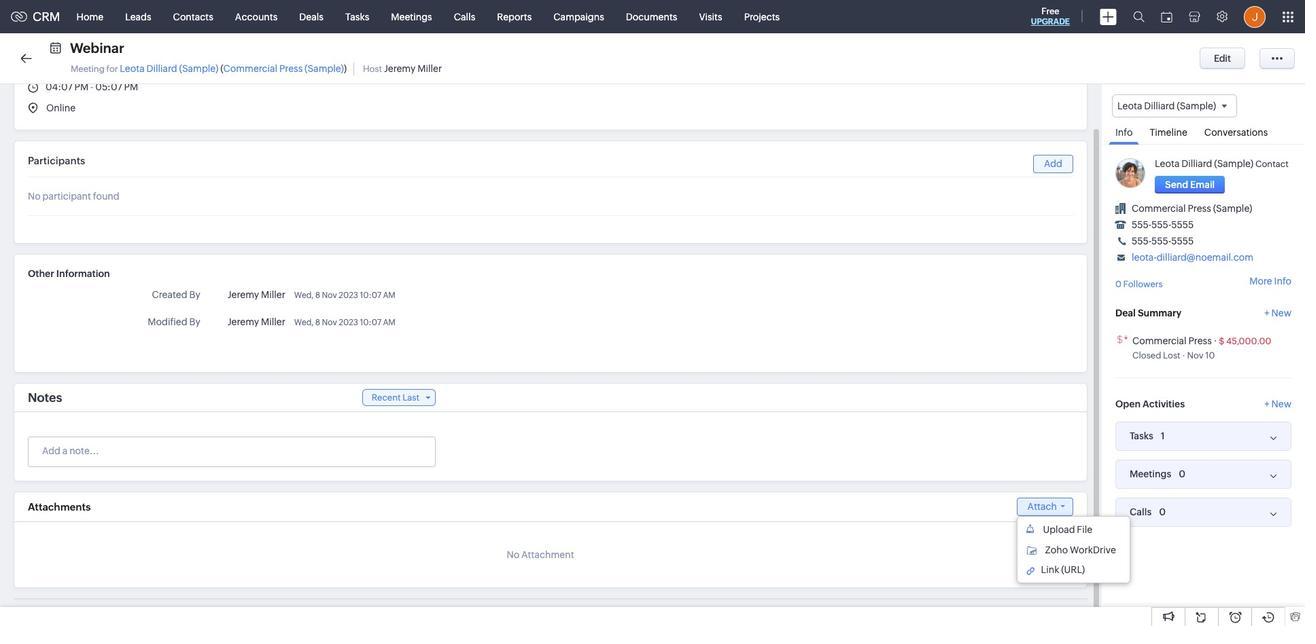 Task type: locate. For each thing, give the bounding box(es) containing it.
accounts
[[235, 11, 278, 22]]

1 horizontal spatial 0
[[1159, 507, 1166, 518]]

timeline link
[[1143, 118, 1194, 144]]

2 8 from the top
[[315, 318, 320, 328]]

tasks right deals
[[345, 11, 369, 22]]

555-555-5555 up leota-
[[1132, 236, 1194, 247]]

1 wed, from the top
[[294, 291, 314, 300]]

2 horizontal spatial dilliard
[[1182, 159, 1212, 169]]

1 vertical spatial ·
[[1182, 351, 1185, 361]]

0 horizontal spatial info
[[1116, 127, 1133, 138]]

leota
[[120, 63, 145, 74], [1118, 101, 1142, 111], [1155, 159, 1180, 169]]

leota up info 'link'
[[1118, 101, 1142, 111]]

no left participant
[[28, 191, 41, 202]]

(sample) inside field
[[1177, 101, 1216, 111]]

dilliard for leota dilliard (sample) contact
[[1182, 159, 1212, 169]]

leota-
[[1132, 252, 1157, 263]]

commercial press (sample) link down accounts
[[223, 63, 344, 74]]

meeting
[[71, 64, 105, 74]]

2 vertical spatial leota
[[1155, 159, 1180, 169]]

1 new from the top
[[1272, 308, 1292, 319]]

1 vertical spatial by
[[189, 317, 200, 328]]

calls
[[454, 11, 475, 22], [1130, 507, 1152, 518]]

free
[[1042, 6, 1060, 16]]

Add a note... field
[[29, 445, 434, 458]]

0 vertical spatial 10:07
[[360, 291, 381, 300]]

dilliard inside leota dilliard (sample) field
[[1144, 101, 1175, 111]]

None button
[[1200, 48, 1246, 69], [1155, 176, 1225, 194], [1200, 48, 1246, 69], [1155, 176, 1225, 194]]

dilliard up timeline link
[[1144, 101, 1175, 111]]

1 horizontal spatial calls
[[1130, 507, 1152, 518]]

0 vertical spatial wed, 8 nov 2023 10:07 am
[[294, 291, 396, 300]]

0 vertical spatial 555-555-5555
[[1132, 220, 1194, 231]]

0 vertical spatial info
[[1116, 127, 1133, 138]]

0 horizontal spatial tasks
[[345, 11, 369, 22]]

last
[[403, 393, 419, 403]]

0 horizontal spatial no
[[28, 191, 41, 202]]

zoho
[[1045, 545, 1068, 556]]

jeremy miller for modified by
[[228, 317, 285, 328]]

1 vertical spatial new
[[1272, 399, 1292, 410]]

wed,
[[294, 291, 314, 300], [294, 318, 314, 328]]

0 vertical spatial no
[[28, 191, 41, 202]]

info
[[1116, 127, 1133, 138], [1274, 276, 1292, 287]]

1 2023 from the top
[[339, 291, 358, 300]]

0 vertical spatial nov
[[322, 291, 337, 300]]

conversations
[[1205, 127, 1268, 138]]

leota right for
[[120, 63, 145, 74]]

new inside + new link
[[1272, 308, 1292, 319]]

commercial down accounts
[[223, 63, 277, 74]]

1 vertical spatial leota
[[1118, 101, 1142, 111]]

tasks left 1
[[1130, 431, 1154, 442]]

+ down the 45,000.00 at the right bottom of the page
[[1265, 399, 1270, 410]]

1 vertical spatial press
[[1188, 203, 1211, 214]]

new
[[1272, 308, 1292, 319], [1272, 399, 1292, 410]]

0 vertical spatial press
[[279, 63, 303, 74]]

1 vertical spatial miller
[[261, 290, 285, 300]]

· right lost
[[1182, 351, 1185, 361]]

2 am from the top
[[383, 318, 396, 328]]

5555 down commercial press (sample)
[[1171, 220, 1194, 231]]

more
[[1250, 276, 1272, 287]]

1 vertical spatial 10:07
[[360, 318, 381, 328]]

campaigns
[[554, 11, 604, 22]]

0 horizontal spatial pm
[[74, 82, 89, 92]]

meetings
[[391, 11, 432, 22], [1130, 469, 1172, 480]]

2023
[[339, 291, 358, 300], [339, 318, 358, 328]]

0 followers
[[1116, 280, 1163, 290]]

1 horizontal spatial pm
[[124, 82, 138, 92]]

meetings up host jeremy miller
[[391, 11, 432, 22]]

leota dilliard (sample) link down conversations
[[1155, 159, 1254, 169]]

2 horizontal spatial 0
[[1179, 469, 1186, 480]]

1 vertical spatial no
[[507, 550, 520, 561]]

wed, for created by
[[294, 291, 314, 300]]

dilliard right for
[[146, 63, 177, 74]]

0 horizontal spatial dilliard
[[146, 63, 177, 74]]

commercial inside commercial press · $ 45,000.00 closed lost · nov 10
[[1133, 336, 1187, 346]]

no for no attachment
[[507, 550, 520, 561]]

0 vertical spatial commercial
[[223, 63, 277, 74]]

1 vertical spatial jeremy
[[228, 290, 259, 300]]

0 vertical spatial leota
[[120, 63, 145, 74]]

2 vertical spatial 0
[[1159, 507, 1166, 518]]

jeremy miller for created by
[[228, 290, 285, 300]]

1 vertical spatial am
[[383, 318, 396, 328]]

commercial press · $ 45,000.00 closed lost · nov 10
[[1133, 336, 1271, 361]]

other information
[[28, 269, 110, 279]]

calls link
[[443, 0, 486, 33]]

pm
[[74, 82, 89, 92], [124, 82, 138, 92]]

press
[[279, 63, 303, 74], [1188, 203, 1211, 214], [1189, 336, 1212, 346]]

create menu image
[[1100, 8, 1117, 25]]

1 10:07 from the top
[[360, 291, 381, 300]]

upgrade
[[1031, 17, 1070, 27]]

online
[[46, 103, 76, 114]]

1 8 from the top
[[315, 291, 320, 300]]

10
[[1205, 351, 1215, 361]]

zoho workdrive
[[1045, 545, 1116, 556]]

1 horizontal spatial leota dilliard (sample) link
[[1155, 159, 1254, 169]]

0 horizontal spatial ·
[[1182, 351, 1185, 361]]

1 vertical spatial jeremy miller
[[228, 317, 285, 328]]

calendar image
[[1161, 11, 1173, 22]]

campaigns link
[[543, 0, 615, 33]]

0 vertical spatial new
[[1272, 308, 1292, 319]]

1 vertical spatial wed, 8 nov 2023 10:07 am
[[294, 318, 396, 328]]

1 vertical spatial wed,
[[294, 318, 314, 328]]

555-555-5555 down commercial press (sample)
[[1132, 220, 1194, 231]]

nov
[[322, 291, 337, 300], [322, 318, 337, 328], [1187, 351, 1204, 361]]

by right modified
[[189, 317, 200, 328]]

2023 for created by
[[339, 291, 358, 300]]

1 by from the top
[[189, 290, 200, 300]]

leota inside field
[[1118, 101, 1142, 111]]

0 vertical spatial 2023
[[339, 291, 358, 300]]

0 vertical spatial jeremy
[[384, 63, 416, 74]]

press left )
[[279, 63, 303, 74]]

1 vertical spatial +
[[1265, 399, 1270, 410]]

0 vertical spatial +
[[1265, 308, 1270, 319]]

· left $
[[1214, 336, 1217, 346]]

1 wed, 8 nov 2023 10:07 am from the top
[[294, 291, 396, 300]]

2 10:07 from the top
[[360, 318, 381, 328]]

attach
[[1028, 502, 1057, 513]]

commercial press link
[[1133, 336, 1212, 346]]

no attachment
[[507, 550, 574, 561]]

other
[[28, 269, 54, 279]]

1 pm from the left
[[74, 82, 89, 92]]

leads
[[125, 11, 151, 22]]

Leota Dilliard (Sample) field
[[1112, 94, 1237, 118]]

recent
[[372, 393, 401, 403]]

0
[[1116, 280, 1122, 290], [1179, 469, 1186, 480], [1159, 507, 1166, 518]]

wed, 8 nov 2023 10:07 am
[[294, 291, 396, 300], [294, 318, 396, 328]]

0 vertical spatial jeremy miller
[[228, 290, 285, 300]]

8 for created by
[[315, 291, 320, 300]]

1 vertical spatial tasks
[[1130, 431, 1154, 442]]

by for created by
[[189, 290, 200, 300]]

miller for modified by
[[261, 317, 285, 328]]

0 vertical spatial 5555
[[1171, 220, 1194, 231]]

leota dilliard (sample) link left (
[[120, 63, 218, 74]]

2 vertical spatial nov
[[1187, 351, 1204, 361]]

1 horizontal spatial no
[[507, 550, 520, 561]]

press inside commercial press · $ 45,000.00 closed lost · nov 10
[[1189, 336, 1212, 346]]

for
[[106, 64, 118, 74]]

0 horizontal spatial 0
[[1116, 280, 1122, 290]]

leota for leota dilliard (sample) contact
[[1155, 159, 1180, 169]]

home
[[77, 11, 103, 22]]

1 vertical spatial 0
[[1179, 469, 1186, 480]]

miller
[[418, 63, 442, 74], [261, 290, 285, 300], [261, 317, 285, 328]]

commercial press (sample) link up 'leota-dilliard@noemail.com'
[[1132, 203, 1252, 214]]

1 horizontal spatial tasks
[[1130, 431, 1154, 442]]

info left timeline
[[1116, 127, 1133, 138]]

2 jeremy miller from the top
[[228, 317, 285, 328]]

555-555-5555
[[1132, 220, 1194, 231], [1132, 236, 1194, 247]]

0 vertical spatial dilliard
[[146, 63, 177, 74]]

1 horizontal spatial dilliard
[[1144, 101, 1175, 111]]

2 by from the top
[[189, 317, 200, 328]]

0 vertical spatial calls
[[454, 11, 475, 22]]

0 vertical spatial commercial press (sample) link
[[223, 63, 344, 74]]

2 vertical spatial miller
[[261, 317, 285, 328]]

2 vertical spatial press
[[1189, 336, 1212, 346]]

1 horizontal spatial info
[[1274, 276, 1292, 287]]

contacts
[[173, 11, 213, 22]]

commercial up leota-
[[1132, 203, 1186, 214]]

no
[[28, 191, 41, 202], [507, 550, 520, 561]]

0 vertical spatial wed,
[[294, 291, 314, 300]]

555-
[[1132, 220, 1152, 231], [1152, 220, 1171, 231], [1132, 236, 1152, 247], [1152, 236, 1171, 247]]

0 vertical spatial meetings
[[391, 11, 432, 22]]

pm right 05:07
[[124, 82, 138, 92]]

wed, for modified by
[[294, 318, 314, 328]]

1 + from the top
[[1265, 308, 1270, 319]]

meetings down 1
[[1130, 469, 1172, 480]]

1 vertical spatial nov
[[322, 318, 337, 328]]

2 vertical spatial commercial
[[1133, 336, 1187, 346]]

(sample) left host
[[305, 63, 344, 74]]

visits
[[699, 11, 722, 22]]

1 vertical spatial 555-555-5555
[[1132, 236, 1194, 247]]

0 vertical spatial + new
[[1265, 308, 1292, 319]]

1 vertical spatial 2023
[[339, 318, 358, 328]]

home link
[[66, 0, 114, 33]]

2 5555 from the top
[[1171, 236, 1194, 247]]

pm left -
[[74, 82, 89, 92]]

+ down the more info
[[1265, 308, 1270, 319]]

commercial up lost
[[1133, 336, 1187, 346]]

2 vertical spatial jeremy
[[228, 317, 259, 328]]

no left attachment
[[507, 550, 520, 561]]

0 vertical spatial 0
[[1116, 280, 1122, 290]]

0 vertical spatial am
[[383, 291, 396, 300]]

1 horizontal spatial ·
[[1214, 336, 1217, 346]]

(sample) down conversations
[[1214, 159, 1254, 169]]

1 horizontal spatial leota
[[1118, 101, 1142, 111]]

0 vertical spatial leota dilliard (sample) link
[[120, 63, 218, 74]]

info inside 'link'
[[1116, 127, 1133, 138]]

commercial for commercial press (sample)
[[1132, 203, 1186, 214]]

participants
[[28, 155, 85, 167]]

leota down timeline
[[1155, 159, 1180, 169]]

nov inside commercial press · $ 45,000.00 closed lost · nov 10
[[1187, 351, 1204, 361]]

leota for leota dilliard (sample)
[[1118, 101, 1142, 111]]

1 vertical spatial 8
[[315, 318, 320, 328]]

1 horizontal spatial meetings
[[1130, 469, 1172, 480]]

lost
[[1163, 351, 1181, 361]]

5555 up 'leota-dilliard@noemail.com'
[[1171, 236, 1194, 247]]

press up 10
[[1189, 336, 1212, 346]]

(
[[220, 63, 223, 74]]

0 horizontal spatial commercial press (sample) link
[[223, 63, 344, 74]]

2 2023 from the top
[[339, 318, 358, 328]]

visits link
[[688, 0, 733, 33]]

10:07 for modified by
[[360, 318, 381, 328]]

1 horizontal spatial commercial press (sample) link
[[1132, 203, 1252, 214]]

1 am from the top
[[383, 291, 396, 300]]

conversations link
[[1198, 118, 1275, 144]]

1 vertical spatial commercial
[[1132, 203, 1186, 214]]

0 for calls
[[1159, 507, 1166, 518]]

reports
[[497, 11, 532, 22]]

(sample) up timeline link
[[1177, 101, 1216, 111]]

modified
[[148, 317, 187, 328]]

deals
[[299, 11, 324, 22]]

no participant found
[[28, 191, 119, 202]]

1 vertical spatial dilliard
[[1144, 101, 1175, 111]]

(sample) for leota dilliard (sample) contact
[[1214, 159, 1254, 169]]

leota dilliard (sample) contact
[[1155, 159, 1289, 169]]

jeremy for created by
[[228, 290, 259, 300]]

crm
[[33, 10, 60, 24]]

(sample) down "leota dilliard (sample) contact"
[[1213, 203, 1252, 214]]

am for created by
[[383, 291, 396, 300]]

2 vertical spatial dilliard
[[1182, 159, 1212, 169]]

2 horizontal spatial leota
[[1155, 159, 1180, 169]]

1 vertical spatial + new
[[1265, 399, 1292, 410]]

+
[[1265, 308, 1270, 319], [1265, 399, 1270, 410]]

0 horizontal spatial meetings
[[391, 11, 432, 22]]

10:07
[[360, 291, 381, 300], [360, 318, 381, 328]]

1 vertical spatial 5555
[[1171, 236, 1194, 247]]

0 vertical spatial 8
[[315, 291, 320, 300]]

2 wed, 8 nov 2023 10:07 am from the top
[[294, 318, 396, 328]]

1 vertical spatial info
[[1274, 276, 1292, 287]]

(sample) for leota dilliard (sample)
[[1177, 101, 1216, 111]]

0 vertical spatial by
[[189, 290, 200, 300]]

2 wed, from the top
[[294, 318, 314, 328]]

dilliard@noemail.com
[[1157, 252, 1254, 263]]

by right created
[[189, 290, 200, 300]]

1 jeremy miller from the top
[[228, 290, 285, 300]]

0 horizontal spatial leota dilliard (sample) link
[[120, 63, 218, 74]]

5555
[[1171, 220, 1194, 231], [1171, 236, 1194, 247]]

8 for modified by
[[315, 318, 320, 328]]

commercial press (sample) link
[[223, 63, 344, 74], [1132, 203, 1252, 214]]

dilliard down timeline
[[1182, 159, 1212, 169]]

press up dilliard@noemail.com
[[1188, 203, 1211, 214]]

8
[[315, 291, 320, 300], [315, 318, 320, 328]]

)
[[344, 63, 347, 74]]

info right more
[[1274, 276, 1292, 287]]

(sample)
[[179, 63, 218, 74], [305, 63, 344, 74], [1177, 101, 1216, 111], [1214, 159, 1254, 169], [1213, 203, 1252, 214]]

0 vertical spatial miller
[[418, 63, 442, 74]]

tasks
[[345, 11, 369, 22], [1130, 431, 1154, 442]]

reports link
[[486, 0, 543, 33]]



Task type: describe. For each thing, give the bounding box(es) containing it.
2 555-555-5555 from the top
[[1132, 236, 1194, 247]]

0 for meetings
[[1179, 469, 1186, 480]]

1 vertical spatial leota dilliard (sample) link
[[1155, 159, 1254, 169]]

leota-dilliard@noemail.com
[[1132, 252, 1254, 263]]

10:07 for created by
[[360, 291, 381, 300]]

0 horizontal spatial leota
[[120, 63, 145, 74]]

notes
[[28, 391, 62, 405]]

upload file
[[1043, 525, 1093, 536]]

deal
[[1116, 308, 1136, 319]]

miller for created by
[[261, 290, 285, 300]]

participant
[[43, 191, 91, 202]]

search image
[[1133, 11, 1145, 22]]

press for commercial press · $ 45,000.00 closed lost · nov 10
[[1189, 336, 1212, 346]]

dilliard for leota dilliard (sample)
[[1144, 101, 1175, 111]]

nov for modified by
[[322, 318, 337, 328]]

1 vertical spatial meetings
[[1130, 469, 1172, 480]]

commercial for commercial press · $ 45,000.00 closed lost · nov 10
[[1133, 336, 1187, 346]]

created by
[[152, 290, 200, 300]]

webinar
[[70, 40, 124, 56]]

crm link
[[11, 10, 60, 24]]

2023 for modified by
[[339, 318, 358, 328]]

05:07
[[95, 82, 122, 92]]

profile image
[[1244, 6, 1266, 28]]

create menu element
[[1092, 0, 1125, 33]]

modified by
[[148, 317, 200, 328]]

upload
[[1043, 525, 1075, 536]]

add link
[[1033, 155, 1073, 173]]

link
[[1041, 565, 1059, 576]]

press for commercial press (sample)
[[1188, 203, 1211, 214]]

wed, 8 nov 2023 10:07 am for created by
[[294, 291, 396, 300]]

attach link
[[1017, 498, 1073, 517]]

commercial press (sample)
[[1132, 203, 1252, 214]]

attachments
[[28, 502, 91, 513]]

documents link
[[615, 0, 688, 33]]

2 pm from the left
[[124, 82, 138, 92]]

0 vertical spatial tasks
[[345, 11, 369, 22]]

summary
[[1138, 308, 1182, 319]]

(sample) for commercial press (sample)
[[1213, 203, 1252, 214]]

04:07 pm - 05:07 pm
[[46, 82, 138, 92]]

leads link
[[114, 0, 162, 33]]

search element
[[1125, 0, 1153, 33]]

1 + new from the top
[[1265, 308, 1292, 319]]

host jeremy miller
[[363, 63, 442, 74]]

45,000.00
[[1226, 336, 1271, 346]]

add
[[1044, 158, 1063, 169]]

more info link
[[1250, 276, 1292, 287]]

(url)
[[1061, 565, 1085, 576]]

host
[[363, 64, 382, 74]]

closed
[[1133, 351, 1161, 361]]

nov for created by
[[322, 291, 337, 300]]

1 555-555-5555 from the top
[[1132, 220, 1194, 231]]

created
[[152, 290, 187, 300]]

open activities
[[1116, 399, 1185, 410]]

recent last
[[372, 393, 419, 403]]

projects
[[744, 11, 780, 22]]

04:07
[[46, 82, 73, 92]]

$
[[1219, 336, 1225, 346]]

attachment
[[521, 550, 574, 561]]

projects link
[[733, 0, 791, 33]]

2 new from the top
[[1272, 399, 1292, 410]]

2 + from the top
[[1265, 399, 1270, 410]]

contact
[[1256, 159, 1289, 169]]

-
[[90, 82, 93, 92]]

1 vertical spatial calls
[[1130, 507, 1152, 518]]

deal summary
[[1116, 308, 1182, 319]]

profile element
[[1236, 0, 1274, 33]]

meeting for leota dilliard (sample) ( commercial press (sample) )
[[71, 63, 347, 74]]

meetings link
[[380, 0, 443, 33]]

tasks link
[[334, 0, 380, 33]]

+ new link
[[1265, 308, 1292, 325]]

file
[[1077, 525, 1093, 536]]

leota dilliard (sample)
[[1118, 101, 1216, 111]]

leota-dilliard@noemail.com link
[[1132, 252, 1254, 263]]

more info
[[1250, 276, 1292, 287]]

workdrive
[[1070, 545, 1116, 556]]

followers
[[1123, 280, 1163, 290]]

jeremy for modified by
[[228, 317, 259, 328]]

documents
[[626, 11, 677, 22]]

0 vertical spatial ·
[[1214, 336, 1217, 346]]

information
[[56, 269, 110, 279]]

by for modified by
[[189, 317, 200, 328]]

1 vertical spatial commercial press (sample) link
[[1132, 203, 1252, 214]]

0 horizontal spatial calls
[[454, 11, 475, 22]]

no for no participant found
[[28, 191, 41, 202]]

link (url)
[[1041, 565, 1085, 576]]

found
[[93, 191, 119, 202]]

info link
[[1109, 118, 1140, 145]]

accounts link
[[224, 0, 288, 33]]

am for modified by
[[383, 318, 396, 328]]

wed, 8 nov 2023 10:07 am for modified by
[[294, 318, 396, 328]]

2 + new from the top
[[1265, 399, 1292, 410]]

1
[[1161, 431, 1165, 442]]

(sample) left (
[[179, 63, 218, 74]]

activities
[[1143, 399, 1185, 410]]

contacts link
[[162, 0, 224, 33]]

1 5555 from the top
[[1171, 220, 1194, 231]]

open
[[1116, 399, 1141, 410]]

deals link
[[288, 0, 334, 33]]

timeline
[[1150, 127, 1188, 138]]

free upgrade
[[1031, 6, 1070, 27]]



Task type: vqa. For each thing, say whether or not it's contained in the screenshot.
THE 2023 for Modified By
yes



